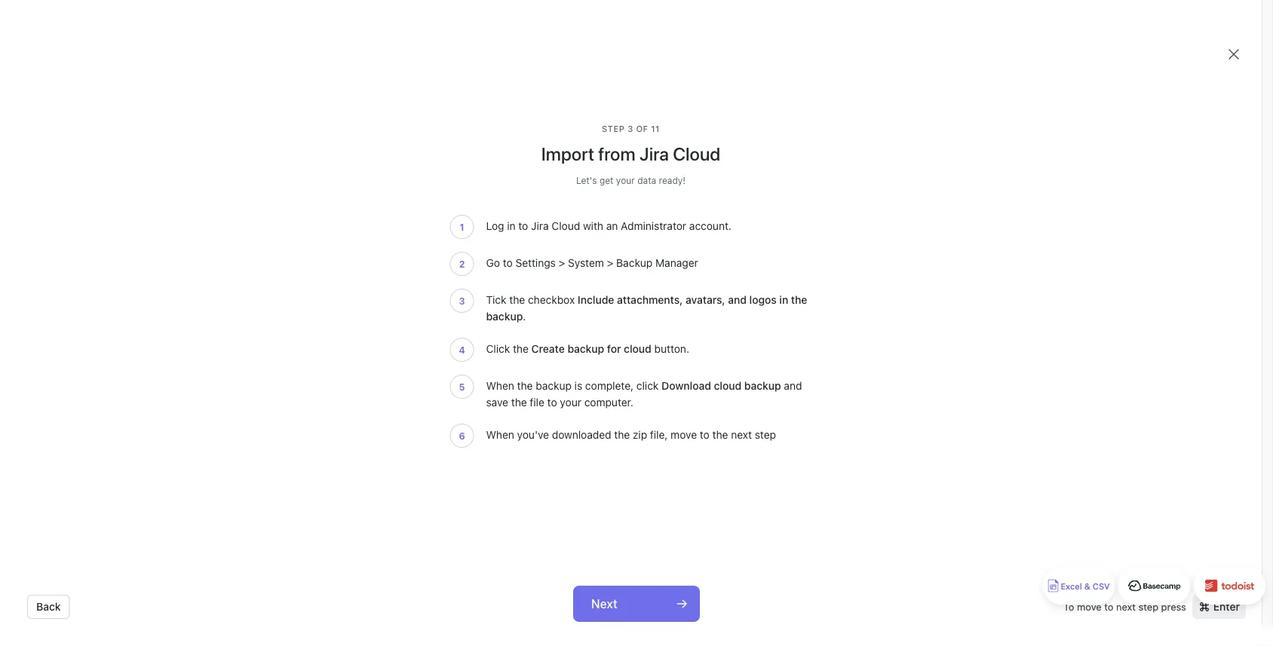 Task type: describe. For each thing, give the bounding box(es) containing it.
you've
[[517, 429, 549, 441]]

11
[[651, 124, 660, 134]]

settings
[[516, 257, 556, 269]]

administrator
[[621, 220, 687, 232]]

with
[[583, 220, 604, 232]]

0 vertical spatial move
[[671, 429, 697, 441]]

1 vertical spatial next
[[1117, 602, 1136, 613]]

of
[[636, 124, 649, 134]]

to
[[1064, 602, 1075, 613]]

the inside tick the checkbox .
[[510, 294, 525, 306]]

to move to next step press
[[1064, 602, 1187, 613]]

when you've downloaded the zip file, move to the next step
[[486, 429, 776, 441]]

your inside and save the file to your computer.
[[560, 396, 582, 409]]

excel & csv link
[[1043, 567, 1115, 605]]

when for when the backup is complete, click
[[486, 380, 514, 392]]

excel & csv
[[1061, 582, 1110, 592]]

an
[[606, 220, 618, 232]]

get
[[600, 175, 614, 186]]

0 vertical spatial cloud
[[673, 143, 721, 164]]

1 > from the left
[[559, 257, 565, 269]]

click the
[[486, 343, 532, 355]]

checkbox
[[528, 294, 575, 306]]

go
[[486, 257, 500, 269]]

account.
[[689, 220, 732, 232]]

back
[[36, 601, 61, 613]]

to right file,
[[700, 429, 710, 441]]

from
[[598, 143, 636, 164]]

and
[[784, 380, 802, 392]]

tick the checkbox .
[[486, 294, 578, 323]]

enter
[[1214, 601, 1240, 613]]

and save the file to your computer.
[[486, 380, 802, 409]]

next button
[[573, 586, 700, 622]]

system
[[568, 257, 604, 269]]

the left zip
[[614, 429, 630, 441]]

backup
[[536, 380, 572, 392]]

log
[[486, 220, 504, 232]]

save
[[486, 396, 509, 409]]

command and enter keys element
[[1193, 595, 1246, 619]]

step
[[602, 124, 625, 134]]

in
[[507, 220, 516, 232]]

0 vertical spatial jira
[[640, 143, 669, 164]]

csv
[[1093, 582, 1110, 592]]

2 > from the left
[[607, 257, 614, 269]]

the right file,
[[713, 429, 728, 441]]

next
[[592, 597, 618, 611]]

to inside and save the file to your computer.
[[548, 396, 557, 409]]



Task type: vqa. For each thing, say whether or not it's contained in the screenshot.
New Task at the top of page
no



Task type: locate. For each thing, give the bounding box(es) containing it.
0 vertical spatial step
[[755, 429, 776, 441]]

file
[[530, 396, 545, 409]]

1 vertical spatial cloud
[[552, 220, 580, 232]]

step 3 of 11
[[602, 124, 660, 134]]

cloud
[[673, 143, 721, 164], [552, 220, 580, 232]]

to right file
[[548, 396, 557, 409]]

1 horizontal spatial jira
[[640, 143, 669, 164]]

let's
[[576, 175, 597, 186]]

to right go
[[503, 257, 513, 269]]

let's get your data ready!
[[576, 175, 686, 186]]

the inside and save the file to your computer.
[[511, 396, 527, 409]]

to down csv
[[1105, 602, 1114, 613]]

0 horizontal spatial step
[[755, 429, 776, 441]]

3
[[628, 124, 634, 134]]

jira inside list
[[531, 220, 549, 232]]

manager
[[656, 257, 698, 269]]

is
[[575, 380, 583, 392]]

excel
[[1061, 582, 1082, 592]]

0 horizontal spatial next
[[731, 429, 752, 441]]

button.
[[652, 343, 690, 355]]

go to settings > system > backup manager
[[486, 257, 698, 269]]

step
[[755, 429, 776, 441], [1139, 602, 1159, 613]]

list
[[450, 214, 812, 448]]

the up file
[[517, 380, 533, 392]]

1 vertical spatial move
[[1077, 602, 1102, 613]]

0 horizontal spatial jira
[[531, 220, 549, 232]]

1 vertical spatial your
[[560, 396, 582, 409]]

backup
[[617, 257, 653, 269]]

jira
[[640, 143, 669, 164], [531, 220, 549, 232]]

1 horizontal spatial step
[[1139, 602, 1159, 613]]

0 horizontal spatial move
[[671, 429, 697, 441]]

move
[[671, 429, 697, 441], [1077, 602, 1102, 613]]

1 vertical spatial jira
[[531, 220, 549, 232]]

1 horizontal spatial cloud
[[673, 143, 721, 164]]

0 vertical spatial next
[[731, 429, 752, 441]]

to right in
[[519, 220, 528, 232]]

next
[[731, 429, 752, 441], [1117, 602, 1136, 613]]

press
[[1162, 602, 1187, 613]]

1 horizontal spatial your
[[616, 175, 635, 186]]

> left system
[[559, 257, 565, 269]]

data
[[638, 175, 656, 186]]

your right get
[[616, 175, 635, 186]]

the left file
[[511, 396, 527, 409]]

&
[[1085, 582, 1091, 592]]

cloud left with
[[552, 220, 580, 232]]

0 horizontal spatial cloud
[[552, 220, 580, 232]]

downloaded
[[552, 429, 612, 441]]

computer.
[[584, 396, 634, 409]]

log in to jira cloud with an administrator account.
[[486, 220, 732, 232]]

when
[[486, 380, 514, 392], [486, 429, 514, 441]]

1 horizontal spatial move
[[1077, 602, 1102, 613]]

back button
[[27, 595, 70, 619]]

>
[[559, 257, 565, 269], [607, 257, 614, 269]]

complete,
[[585, 380, 634, 392]]

to
[[519, 220, 528, 232], [503, 257, 513, 269], [548, 396, 557, 409], [700, 429, 710, 441], [1105, 602, 1114, 613]]

move right file,
[[671, 429, 697, 441]]

import
[[541, 143, 595, 164]]

your down when the backup is complete, click
[[560, 396, 582, 409]]

move down &
[[1077, 602, 1102, 613]]

when down save
[[486, 429, 514, 441]]

the up .
[[510, 294, 525, 306]]

the
[[510, 294, 525, 306], [513, 343, 529, 355], [517, 380, 533, 392], [511, 396, 527, 409], [614, 429, 630, 441], [713, 429, 728, 441]]

jira right in
[[531, 220, 549, 232]]

1 vertical spatial step
[[1139, 602, 1159, 613]]

cloud up ready!
[[673, 143, 721, 164]]

tick
[[486, 294, 507, 306]]

when up save
[[486, 380, 514, 392]]

1 vertical spatial when
[[486, 429, 514, 441]]

click
[[637, 380, 659, 392]]

jira down the "11"
[[640, 143, 669, 164]]

click
[[486, 343, 510, 355]]

0 horizontal spatial your
[[560, 396, 582, 409]]

.
[[523, 310, 526, 323]]

0 horizontal spatial >
[[559, 257, 565, 269]]

import from jira cloud
[[541, 143, 721, 164]]

0 vertical spatial when
[[486, 380, 514, 392]]

1 horizontal spatial next
[[1117, 602, 1136, 613]]

ready!
[[659, 175, 686, 186]]

list containing log in to jira cloud with an administrator account.
[[450, 214, 812, 448]]

file,
[[650, 429, 668, 441]]

1 when from the top
[[486, 380, 514, 392]]

zip
[[633, 429, 647, 441]]

2 when from the top
[[486, 429, 514, 441]]

0 vertical spatial your
[[616, 175, 635, 186]]

when the backup is complete, click
[[486, 380, 662, 392]]

1 horizontal spatial >
[[607, 257, 614, 269]]

> right system
[[607, 257, 614, 269]]

when for when you've downloaded the zip file, move to the next step
[[486, 429, 514, 441]]

the right click
[[513, 343, 529, 355]]

your
[[616, 175, 635, 186], [560, 396, 582, 409]]



